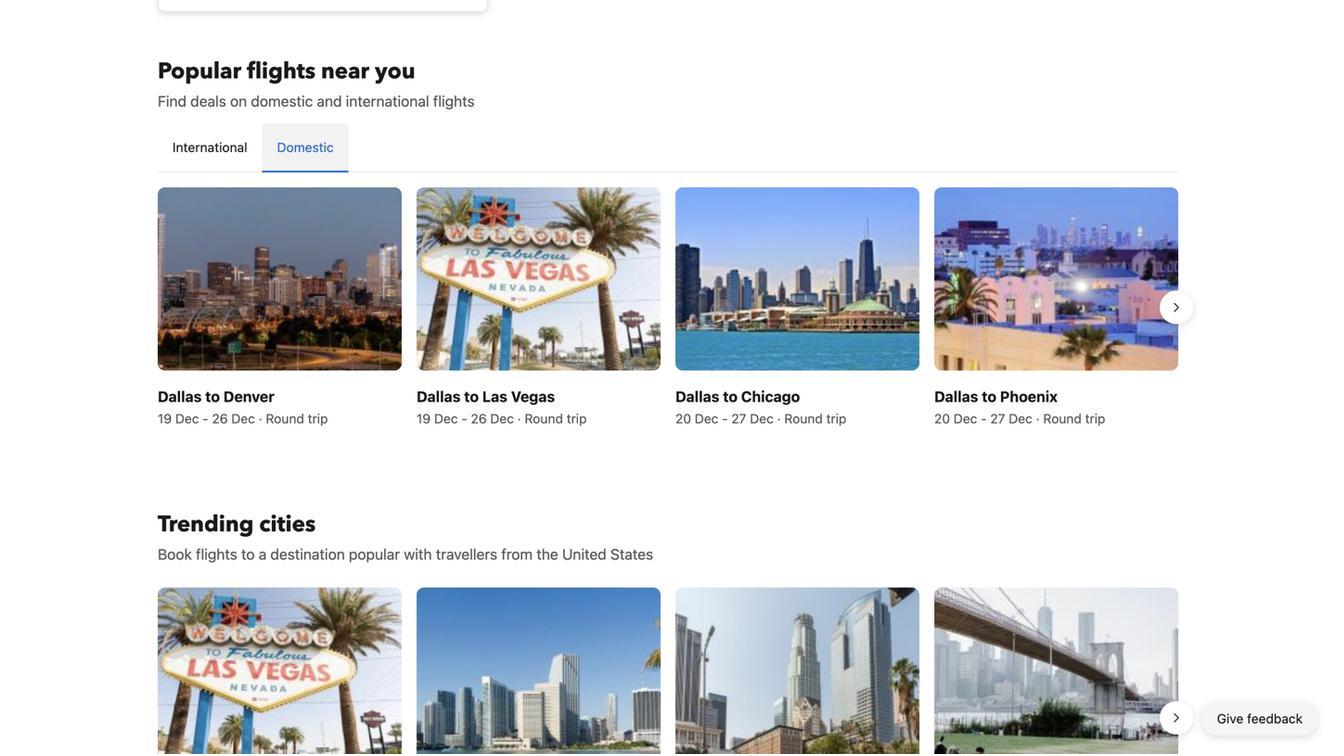 Task type: describe. For each thing, give the bounding box(es) containing it.
19 inside dallas to las vegas 19 dec - 26 dec · round trip
[[417, 411, 431, 426]]

dallas to las vegas image
[[417, 187, 661, 370]]

states
[[611, 545, 653, 563]]

with
[[404, 545, 432, 563]]

· inside dallas to las vegas 19 dec - 26 dec · round trip
[[517, 411, 521, 426]]

dallas for dallas to las vegas
[[417, 388, 461, 405]]

20 for dallas to chicago
[[676, 411, 691, 426]]

domestic
[[277, 140, 334, 155]]

new york, united states image
[[934, 588, 1178, 754]]

7 dec from the left
[[954, 411, 977, 426]]

5 dec from the left
[[695, 411, 719, 426]]

round for dallas to denver
[[266, 411, 304, 426]]

tab list containing international
[[158, 123, 1178, 174]]

give
[[1217, 711, 1244, 727]]

las
[[482, 388, 508, 405]]

near
[[321, 56, 369, 87]]

dallas to chicago image
[[676, 187, 920, 370]]

you
[[375, 56, 415, 87]]

las vegas, united states image
[[158, 588, 402, 754]]

a
[[259, 545, 267, 563]]

book
[[158, 545, 192, 563]]

4 dec from the left
[[490, 411, 514, 426]]

2 horizontal spatial flights
[[433, 92, 475, 110]]

- for dallas to phoenix
[[981, 411, 987, 426]]

2 dec from the left
[[231, 411, 255, 426]]

· for dallas to chicago
[[777, 411, 781, 426]]

- for dallas to chicago
[[722, 411, 728, 426]]

19 inside dallas to denver 19 dec - 26 dec · round trip
[[158, 411, 172, 426]]

1 dec from the left
[[175, 411, 199, 426]]

give feedback
[[1217, 711, 1303, 727]]

to for las
[[464, 388, 479, 405]]

1 horizontal spatial flights
[[247, 56, 316, 87]]

dallas to las vegas 19 dec - 26 dec · round trip
[[417, 388, 587, 426]]

destination
[[270, 545, 345, 563]]

phoenix
[[1000, 388, 1058, 405]]

domestic button
[[262, 123, 349, 172]]

chicago
[[741, 388, 800, 405]]

popular
[[158, 56, 241, 87]]

27 for phoenix
[[990, 411, 1005, 426]]

international
[[346, 92, 429, 110]]

trending
[[158, 509, 254, 540]]

to inside trending cities book flights to a destination popular with travellers from the united states
[[241, 545, 255, 563]]

trip for dallas to denver
[[308, 411, 328, 426]]

dallas to denver image
[[158, 187, 402, 370]]

trip inside dallas to las vegas 19 dec - 26 dec · round trip
[[567, 411, 587, 426]]

round inside dallas to las vegas 19 dec - 26 dec · round trip
[[525, 411, 563, 426]]

travellers
[[436, 545, 497, 563]]

dallas to phoenix 20 dec - 27 dec · round trip
[[934, 388, 1106, 426]]

- inside dallas to las vegas 19 dec - 26 dec · round trip
[[461, 411, 467, 426]]



Task type: locate. For each thing, give the bounding box(es) containing it.
dallas to chicago 20 dec - 27 dec · round trip
[[676, 388, 847, 426]]

26
[[212, 411, 228, 426], [471, 411, 487, 426]]

to
[[205, 388, 220, 405], [464, 388, 479, 405], [723, 388, 738, 405], [982, 388, 997, 405], [241, 545, 255, 563]]

dallas left las
[[417, 388, 461, 405]]

26 down denver
[[212, 411, 228, 426]]

- inside dallas to phoenix 20 dec - 27 dec · round trip
[[981, 411, 987, 426]]

0 horizontal spatial flights
[[196, 545, 237, 563]]

deals
[[190, 92, 226, 110]]

1 trip from the left
[[308, 411, 328, 426]]

feedback
[[1247, 711, 1303, 727]]

0 horizontal spatial 19
[[158, 411, 172, 426]]

trip inside dallas to phoenix 20 dec - 27 dec · round trip
[[1085, 411, 1106, 426]]

dec
[[175, 411, 199, 426], [231, 411, 255, 426], [434, 411, 458, 426], [490, 411, 514, 426], [695, 411, 719, 426], [750, 411, 774, 426], [954, 411, 977, 426], [1009, 411, 1033, 426]]

dallas left chicago
[[676, 388, 720, 405]]

2 20 from the left
[[934, 411, 950, 426]]

1 horizontal spatial 19
[[417, 411, 431, 426]]

·
[[259, 411, 262, 426], [517, 411, 521, 426], [777, 411, 781, 426], [1036, 411, 1040, 426]]

27
[[732, 411, 746, 426], [990, 411, 1005, 426]]

· inside the "dallas to chicago 20 dec - 27 dec · round trip"
[[777, 411, 781, 426]]

1 26 from the left
[[212, 411, 228, 426]]

international button
[[158, 123, 262, 172]]

1 20 from the left
[[676, 411, 691, 426]]

from
[[501, 545, 533, 563]]

round down chicago
[[784, 411, 823, 426]]

3 - from the left
[[722, 411, 728, 426]]

flights
[[247, 56, 316, 87], [433, 92, 475, 110], [196, 545, 237, 563]]

- inside the "dallas to chicago 20 dec - 27 dec · round trip"
[[722, 411, 728, 426]]

3 · from the left
[[777, 411, 781, 426]]

2 region from the top
[[143, 580, 1193, 754]]

1 dallas from the left
[[158, 388, 202, 405]]

3 trip from the left
[[826, 411, 847, 426]]

flights inside trending cities book flights to a destination popular with travellers from the united states
[[196, 545, 237, 563]]

3 dec from the left
[[434, 411, 458, 426]]

round down the phoenix
[[1043, 411, 1082, 426]]

dallas for dallas to denver
[[158, 388, 202, 405]]

trip
[[308, 411, 328, 426], [567, 411, 587, 426], [826, 411, 847, 426], [1085, 411, 1106, 426]]

27 inside dallas to phoenix 20 dec - 27 dec · round trip
[[990, 411, 1005, 426]]

1 round from the left
[[266, 411, 304, 426]]

round for dallas to phoenix
[[1043, 411, 1082, 426]]

round inside dallas to phoenix 20 dec - 27 dec · round trip
[[1043, 411, 1082, 426]]

round inside dallas to denver 19 dec - 26 dec · round trip
[[266, 411, 304, 426]]

to left the phoenix
[[982, 388, 997, 405]]

to for denver
[[205, 388, 220, 405]]

2 - from the left
[[461, 411, 467, 426]]

los angeles, united states image
[[676, 588, 920, 754]]

27 down the phoenix
[[990, 411, 1005, 426]]

domestic
[[251, 92, 313, 110]]

round down denver
[[266, 411, 304, 426]]

0 horizontal spatial 26
[[212, 411, 228, 426]]

dallas
[[158, 388, 202, 405], [417, 388, 461, 405], [676, 388, 720, 405], [934, 388, 978, 405]]

6 dec from the left
[[750, 411, 774, 426]]

give feedback button
[[1202, 702, 1318, 736]]

27 inside the "dallas to chicago 20 dec - 27 dec · round trip"
[[732, 411, 746, 426]]

4 dallas from the left
[[934, 388, 978, 405]]

20 for dallas to phoenix
[[934, 411, 950, 426]]

2 19 from the left
[[417, 411, 431, 426]]

to left chicago
[[723, 388, 738, 405]]

- for dallas to denver
[[203, 411, 208, 426]]

flights up domestic
[[247, 56, 316, 87]]

3 dallas from the left
[[676, 388, 720, 405]]

· inside dallas to phoenix 20 dec - 27 dec · round trip
[[1036, 411, 1040, 426]]

the
[[537, 545, 558, 563]]

2 trip from the left
[[567, 411, 587, 426]]

2 · from the left
[[517, 411, 521, 426]]

flights right international
[[433, 92, 475, 110]]

27 for chicago
[[732, 411, 746, 426]]

0 horizontal spatial 20
[[676, 411, 691, 426]]

26 inside dallas to las vegas 19 dec - 26 dec · round trip
[[471, 411, 487, 426]]

find
[[158, 92, 187, 110]]

to left the a
[[241, 545, 255, 563]]

trip inside dallas to denver 19 dec - 26 dec · round trip
[[308, 411, 328, 426]]

· down chicago
[[777, 411, 781, 426]]

trending cities book flights to a destination popular with travellers from the united states
[[158, 509, 653, 563]]

2 vertical spatial flights
[[196, 545, 237, 563]]

1 horizontal spatial 20
[[934, 411, 950, 426]]

8 dec from the left
[[1009, 411, 1033, 426]]

on
[[230, 92, 247, 110]]

4 - from the left
[[981, 411, 987, 426]]

· down vegas
[[517, 411, 521, 426]]

trip inside the "dallas to chicago 20 dec - 27 dec · round trip"
[[826, 411, 847, 426]]

to inside dallas to denver 19 dec - 26 dec · round trip
[[205, 388, 220, 405]]

trip for dallas to chicago
[[826, 411, 847, 426]]

to inside dallas to las vegas 19 dec - 26 dec · round trip
[[464, 388, 479, 405]]

2 26 from the left
[[471, 411, 487, 426]]

4 · from the left
[[1036, 411, 1040, 426]]

1 horizontal spatial 26
[[471, 411, 487, 426]]

and
[[317, 92, 342, 110]]

vegas
[[511, 388, 555, 405]]

1 19 from the left
[[158, 411, 172, 426]]

1 vertical spatial flights
[[433, 92, 475, 110]]

dallas to phoenix image
[[934, 187, 1178, 370]]

27 down chicago
[[732, 411, 746, 426]]

0 horizontal spatial 27
[[732, 411, 746, 426]]

round down vegas
[[525, 411, 563, 426]]

tab list
[[158, 123, 1178, 174]]

to for phoenix
[[982, 388, 997, 405]]

20 inside the "dallas to chicago 20 dec - 27 dec · round trip"
[[676, 411, 691, 426]]

20 inside dallas to phoenix 20 dec - 27 dec · round trip
[[934, 411, 950, 426]]

popular
[[349, 545, 400, 563]]

round inside the "dallas to chicago 20 dec - 27 dec · round trip"
[[784, 411, 823, 426]]

· inside dallas to denver 19 dec - 26 dec · round trip
[[259, 411, 262, 426]]

1 · from the left
[[259, 411, 262, 426]]

-
[[203, 411, 208, 426], [461, 411, 467, 426], [722, 411, 728, 426], [981, 411, 987, 426]]

international
[[173, 140, 247, 155]]

- inside dallas to denver 19 dec - 26 dec · round trip
[[203, 411, 208, 426]]

flights down trending
[[196, 545, 237, 563]]

dallas inside the "dallas to chicago 20 dec - 27 dec · round trip"
[[676, 388, 720, 405]]

· down the phoenix
[[1036, 411, 1040, 426]]

26 down las
[[471, 411, 487, 426]]

1 vertical spatial region
[[143, 580, 1193, 754]]

round
[[266, 411, 304, 426], [525, 411, 563, 426], [784, 411, 823, 426], [1043, 411, 1082, 426]]

popular flights near you find deals on domestic and international flights
[[158, 56, 475, 110]]

dallas to denver 19 dec - 26 dec · round trip
[[158, 388, 328, 426]]

2 round from the left
[[525, 411, 563, 426]]

20
[[676, 411, 691, 426], [934, 411, 950, 426]]

19
[[158, 411, 172, 426], [417, 411, 431, 426]]

cities
[[259, 509, 316, 540]]

4 trip from the left
[[1085, 411, 1106, 426]]

to inside dallas to phoenix 20 dec - 27 dec · round trip
[[982, 388, 997, 405]]

trip for dallas to phoenix
[[1085, 411, 1106, 426]]

26 inside dallas to denver 19 dec - 26 dec · round trip
[[212, 411, 228, 426]]

to left denver
[[205, 388, 220, 405]]

miami, united states image
[[417, 588, 661, 754]]

0 vertical spatial region
[[143, 180, 1193, 435]]

2 dallas from the left
[[417, 388, 461, 405]]

dallas left denver
[[158, 388, 202, 405]]

· for dallas to phoenix
[[1036, 411, 1040, 426]]

dallas for dallas to phoenix
[[934, 388, 978, 405]]

1 horizontal spatial 27
[[990, 411, 1005, 426]]

· down denver
[[259, 411, 262, 426]]

0 vertical spatial flights
[[247, 56, 316, 87]]

1 27 from the left
[[732, 411, 746, 426]]

denver
[[223, 388, 275, 405]]

1 - from the left
[[203, 411, 208, 426]]

to for chicago
[[723, 388, 738, 405]]

to inside the "dallas to chicago 20 dec - 27 dec · round trip"
[[723, 388, 738, 405]]

dallas inside dallas to denver 19 dec - 26 dec · round trip
[[158, 388, 202, 405]]

united
[[562, 545, 607, 563]]

region containing dallas to denver
[[143, 180, 1193, 435]]

dallas inside dallas to phoenix 20 dec - 27 dec · round trip
[[934, 388, 978, 405]]

round for dallas to chicago
[[784, 411, 823, 426]]

4 round from the left
[[1043, 411, 1082, 426]]

· for dallas to denver
[[259, 411, 262, 426]]

2 27 from the left
[[990, 411, 1005, 426]]

region
[[143, 180, 1193, 435], [143, 580, 1193, 754]]

1 region from the top
[[143, 180, 1193, 435]]

dallas for dallas to chicago
[[676, 388, 720, 405]]

3 round from the left
[[784, 411, 823, 426]]

to left las
[[464, 388, 479, 405]]

dallas left the phoenix
[[934, 388, 978, 405]]

dallas inside dallas to las vegas 19 dec - 26 dec · round trip
[[417, 388, 461, 405]]



Task type: vqa. For each thing, say whether or not it's contained in the screenshot.
the left More
no



